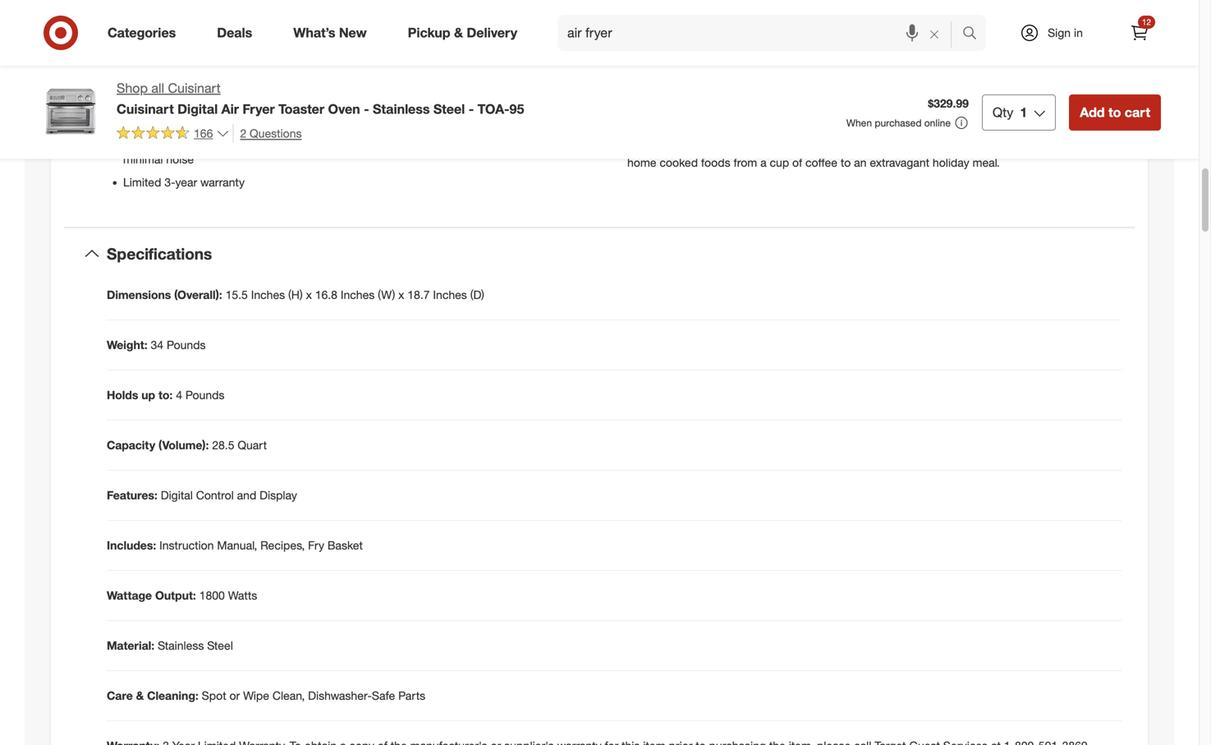 Task type: vqa. For each thing, say whether or not it's contained in the screenshot.
Andes Holiday Crème de Menthe Thins - 4.67oz image
no



Task type: locate. For each thing, give the bounding box(es) containing it.
reheat,
[[123, 21, 163, 35]]

1 vertical spatial for
[[415, 136, 428, 150]]

when purchased online
[[847, 117, 951, 129]]

0 horizontal spatial x
[[306, 288, 312, 302]]

pizza,
[[442, 4, 472, 19]]

with inside 1800-watt motor delivers high-velocity, high-heat airflow for perfectly fried results with minimal noise
[[544, 136, 565, 150]]

and left display
[[237, 488, 257, 503]]

up left to:
[[142, 388, 155, 402]]

1 vertical spatial includes:
[[107, 538, 156, 553]]

high- right 2
[[255, 136, 281, 150]]

variety
[[725, 41, 759, 55]]

new
[[339, 25, 367, 41]]

safe left parts
[[372, 689, 395, 703]]

1 vertical spatial cuisinart
[[117, 101, 174, 117]]

add to cart
[[1081, 104, 1151, 120]]

1 horizontal spatial x
[[399, 288, 405, 302]]

1 vertical spatial a
[[855, 123, 862, 137]]

0 horizontal spatial up
[[142, 388, 155, 402]]

1800-watt motor delivers high-velocity, high-heat airflow for perfectly fried results with minimal noise
[[123, 136, 565, 167]]

includes: for includes: oven rack, baking pan, air fryer basket, and crumb tray
[[123, 113, 170, 127]]

and up airflow
[[388, 113, 407, 127]]

0 horizontal spatial fryer
[[243, 101, 275, 117]]

roast,
[[476, 4, 508, 19]]

digital up '166'
[[178, 101, 218, 117]]

pickup & delivery
[[408, 25, 518, 41]]

inches left (h)
[[251, 288, 285, 302]]

includes: down features:
[[107, 538, 156, 553]]

- up "heat"
[[364, 101, 369, 117]]

1 horizontal spatial for
[[668, 24, 682, 38]]

0 vertical spatial digital
[[178, 101, 218, 117]]

steel
[[434, 101, 465, 117], [207, 639, 233, 653]]

to
[[660, 41, 670, 55], [377, 67, 387, 81], [1109, 104, 1122, 120], [910, 123, 921, 137], [862, 139, 872, 153], [841, 155, 851, 170]]

weight:
[[107, 338, 148, 352]]

1800-
[[123, 136, 153, 150]]

fryer up 2 questions "link"
[[243, 101, 275, 117]]

cuisinart down the all
[[117, 101, 174, 117]]

air inside multiple cooking functions: air fry (with presets), bake, broil, pizza, roast, dual cooking, reheat, keep warm, toast, bagel, dehydrate, low, slow cook
[[270, 4, 284, 19]]

categories link
[[94, 15, 197, 51]]

0 horizontal spatial oven
[[173, 113, 200, 127]]

warranty
[[200, 175, 245, 190]]

fuss
[[833, 41, 855, 55]]

safe down (up
[[357, 90, 381, 104]]

bake,
[[382, 4, 410, 19]]

to right add
[[1109, 104, 1122, 120]]

pounds
[[167, 338, 206, 352], [186, 388, 225, 402]]

1 horizontal spatial stainless
[[373, 101, 430, 117]]

digital inside the shop all cuisinart cuisinart digital air fryer toaster oven - stainless steel - toa-95
[[178, 101, 218, 117]]

for inside perfect for heating up snacks or preparing a feast with delicious results. this versatile oven is made to maximize variety and minimize fuss with its nonstick easy clean interior and dishwasher safe accessories.
[[668, 24, 682, 38]]

results.
[[959, 24, 996, 38]]

interior
[[1002, 41, 1038, 55]]

(h)
[[288, 288, 303, 302]]

0 horizontal spatial -
[[364, 101, 369, 117]]

1 horizontal spatial inches
[[341, 288, 375, 302]]

1 vertical spatial cooking
[[181, 67, 224, 81]]

specifications
[[107, 244, 212, 263]]

fry inside multiple cooking functions: air fry (with presets), bake, broil, pizza, roast, dual cooking, reheat, keep warm, toast, bagel, dehydrate, low, slow cook
[[287, 4, 303, 19]]

provide
[[969, 139, 1008, 153]]

- left toa-
[[469, 101, 474, 117]]

with down innovative,
[[1070, 139, 1092, 153]]

digital left control
[[161, 488, 193, 503]]

tray
[[449, 113, 469, 127]]

wattage output: 1800 watts
[[107, 588, 257, 603]]

0 vertical spatial &
[[454, 25, 463, 41]]

pounds right 4
[[186, 388, 225, 402]]

up up variety
[[726, 24, 740, 38]]

weight: 34 pounds
[[107, 338, 206, 352]]

0 vertical spatial cooking
[[167, 4, 210, 19]]

fry for recipes,
[[308, 538, 325, 553]]

1 vertical spatial steel
[[207, 639, 233, 653]]

fry left basket
[[308, 538, 325, 553]]

high- down add
[[1089, 123, 1116, 137]]

perfect
[[628, 24, 665, 38]]

nonstick easy clean interior and dishwasher safe accessories
[[123, 90, 447, 104]]

to inside perfect for heating up snacks or preparing a feast with delicious results. this versatile oven is made to maximize variety and minimize fuss with its nonstick easy clean interior and dishwasher safe accessories.
[[660, 41, 670, 55]]

2 x from the left
[[399, 288, 405, 302]]

cooking,
[[538, 4, 583, 19]]

quickly
[[875, 139, 911, 153]]

is up dishwasher
[[1098, 24, 1106, 38]]

cook
[[413, 21, 440, 35]]

stainless
[[373, 101, 430, 117], [158, 639, 204, 653]]

0 vertical spatial or
[[782, 24, 792, 38]]

cuisinart
[[168, 80, 221, 96], [117, 101, 174, 117]]

1 horizontal spatial -
[[469, 101, 474, 117]]

that
[[740, 139, 760, 153]]

0 vertical spatial includes:
[[123, 113, 170, 127]]

0 vertical spatial is
[[1098, 24, 1106, 38]]

stainless down 'wattage output: 1800 watts'
[[158, 639, 204, 653]]

1 vertical spatial fry
[[308, 538, 325, 553]]

up
[[726, 24, 740, 38], [142, 388, 155, 402]]

1 horizontal spatial or
[[782, 24, 792, 38]]

presets),
[[334, 4, 378, 19]]

0 horizontal spatial stainless
[[158, 639, 204, 653]]

0 vertical spatial a
[[848, 24, 854, 38]]

air inside the shop all cuisinart cuisinart digital air fryer toaster oven - stainless steel - toa-95
[[222, 101, 239, 117]]

to inside button
[[1109, 104, 1122, 120]]

inches left (w)
[[341, 288, 375, 302]]

2 horizontal spatial air
[[300, 113, 314, 127]]

with right results
[[544, 136, 565, 150]]

fryer for basket,
[[317, 113, 343, 127]]

with down feast
[[858, 41, 879, 55]]

and up "pan," on the top of page
[[272, 90, 291, 104]]

includes: oven rack, baking pan, air fryer basket, and crumb tray
[[123, 113, 469, 127]]

0 horizontal spatial inches
[[251, 288, 285, 302]]

1 vertical spatial &
[[136, 689, 144, 703]]

fryer inside the shop all cuisinart cuisinart digital air fryer toaster oven - stainless steel - toa-95
[[243, 101, 275, 117]]

fryer
[[243, 101, 275, 117], [317, 113, 343, 127]]

0 horizontal spatial is
[[899, 123, 907, 137]]

2 questions
[[240, 126, 302, 140]]

deals
[[217, 25, 252, 41]]

0 vertical spatial fry
[[287, 4, 303, 19]]

a inside perfect for heating up snacks or preparing a feast with delicious results. this versatile oven is made to maximize variety and minimize fuss with its nonstick easy clean interior and dishwasher safe accessories.
[[848, 24, 854, 38]]

for down crumb at left
[[415, 136, 428, 150]]

in
[[1075, 25, 1084, 40]]

0 vertical spatial up
[[726, 24, 740, 38]]

(d)
[[471, 288, 485, 302]]

2 horizontal spatial high-
[[1089, 123, 1116, 137]]

good
[[680, 123, 709, 137]]

1 horizontal spatial up
[[726, 24, 740, 38]]

1 vertical spatial or
[[230, 689, 240, 703]]

includes: down nonstick
[[123, 113, 170, 127]]

15.5
[[226, 288, 248, 302]]

pounds right the 34
[[167, 338, 206, 352]]

maximize
[[673, 41, 722, 55]]

& down the pizza,
[[454, 25, 463, 41]]

2 inches from the left
[[341, 288, 375, 302]]

to left online
[[910, 123, 921, 137]]

cooking up clean
[[181, 67, 224, 81]]

mission
[[798, 123, 837, 137]]

0 horizontal spatial fry
[[287, 4, 303, 19]]

meal.
[[973, 155, 1001, 170]]

2 horizontal spatial a
[[855, 123, 862, 137]]

1 horizontal spatial is
[[1098, 24, 1106, 38]]

3-
[[165, 175, 175, 190]]

year
[[175, 175, 197, 190]]

toast,
[[232, 21, 262, 35]]

1 horizontal spatial steel
[[434, 101, 465, 117]]

adjustable
[[123, 67, 178, 81]]

high- down basket,
[[325, 136, 352, 150]]

fryer for toaster
[[243, 101, 275, 117]]

x right (w)
[[399, 288, 405, 302]]

cooking up keep
[[167, 4, 210, 19]]

toa-
[[478, 101, 510, 117]]

cuisinart right the all
[[168, 80, 221, 96]]

0 vertical spatial stainless
[[373, 101, 430, 117]]

or
[[782, 24, 792, 38], [230, 689, 240, 703]]

pickup
[[408, 25, 451, 41]]

& for care
[[136, 689, 144, 703]]

0 horizontal spatial for
[[415, 136, 428, 150]]

includes:
[[123, 113, 170, 127], [107, 538, 156, 553]]

with up its
[[886, 24, 907, 38]]

for inside 1800-watt motor delivers high-velocity, high-heat airflow for perfectly fried results with minimal noise
[[415, 136, 428, 150]]

watt
[[153, 136, 175, 150]]

12 link
[[1122, 15, 1158, 51]]

steel up perfectly
[[434, 101, 465, 117]]

and down snacks
[[762, 41, 782, 55]]

functions:
[[213, 4, 267, 19]]

0 horizontal spatial &
[[136, 689, 144, 703]]

(up
[[358, 67, 374, 81]]

to up "an"
[[862, 139, 872, 153]]

1 horizontal spatial fry
[[308, 538, 325, 553]]

cooking for functions:
[[167, 4, 210, 19]]

a up fuss at the top right of page
[[848, 24, 854, 38]]

sign in link
[[1006, 15, 1109, 51]]

dishwasher-
[[308, 689, 372, 703]]

capacity (volume): 28.5 quart
[[107, 438, 267, 452]]

snacks
[[743, 24, 779, 38]]

brand
[[865, 123, 896, 137]]

or right spot
[[230, 689, 240, 703]]

stainless up airflow
[[373, 101, 430, 117]]

(w)
[[378, 288, 395, 302]]

1 vertical spatial stainless
[[158, 639, 204, 653]]

1 horizontal spatial a
[[848, 24, 854, 38]]

inches left (d)
[[433, 288, 467, 302]]

1 horizontal spatial oven
[[328, 101, 360, 117]]

fry up bagel,
[[287, 4, 303, 19]]

oven down 'easy'
[[173, 113, 200, 127]]

categories
[[108, 25, 176, 41]]

0 vertical spatial steel
[[434, 101, 465, 117]]

0 horizontal spatial steel
[[207, 639, 233, 653]]

care & cleaning: spot or wipe clean, dishwasher-safe parts
[[107, 689, 426, 703]]

steel inside the shop all cuisinart cuisinart digital air fryer toaster oven - stainless steel - toa-95
[[434, 101, 465, 117]]

fryer down dishwasher
[[317, 113, 343, 127]]

features: digital control and display
[[107, 488, 297, 503]]

heat
[[352, 136, 374, 150]]

cooking inside multiple cooking functions: air fry (with presets), bake, broil, pizza, roast, dual cooking, reheat, keep warm, toast, bagel, dehydrate, low, slow cook
[[167, 4, 210, 19]]

to left "an"
[[841, 155, 851, 170]]

2 horizontal spatial inches
[[433, 288, 467, 302]]

to right made
[[660, 41, 670, 55]]

baking
[[236, 113, 271, 127]]

develop
[[924, 123, 965, 137]]

1 vertical spatial pounds
[[186, 388, 225, 402]]

safe
[[628, 57, 649, 71]]

inches
[[251, 288, 285, 302], [341, 288, 375, 302], [433, 288, 467, 302]]

0 horizontal spatial a
[[761, 155, 767, 170]]

qty
[[993, 104, 1014, 120]]

2 vertical spatial a
[[761, 155, 767, 170]]

air for rack,
[[300, 113, 314, 127]]

& right care
[[136, 689, 144, 703]]

or up minimize
[[782, 24, 792, 38]]

a right as
[[855, 123, 862, 137]]

a left cup
[[761, 155, 767, 170]]

cuisinart's
[[740, 123, 794, 137]]

recipes,
[[261, 538, 305, 553]]

steel up spot
[[207, 639, 233, 653]]

1 horizontal spatial &
[[454, 25, 463, 41]]

0 vertical spatial for
[[668, 24, 682, 38]]

nonstick
[[898, 41, 941, 55]]

95
[[510, 101, 524, 117]]

x right (h)
[[306, 288, 312, 302]]

1 horizontal spatial fryer
[[317, 113, 343, 127]]

1 horizontal spatial air
[[270, 4, 284, 19]]

1 vertical spatial is
[[899, 123, 907, 137]]

for up maximize
[[668, 24, 682, 38]]

What can we help you find? suggestions appear below search field
[[558, 15, 967, 51]]

material: stainless steel
[[107, 639, 233, 653]]

feast
[[858, 24, 883, 38]]

oven up "heat"
[[328, 101, 360, 117]]

adjustable cooking times and temperatures (up to 450°f)
[[123, 67, 424, 81]]

is up quickly
[[899, 123, 907, 137]]

interior
[[232, 90, 269, 104]]

0 horizontal spatial air
[[222, 101, 239, 117]]

high- inside savor the good life®. cuisinart's mission as a brand is to develop and market, innovative, high- end kitchen products that enable consumers to quickly and easily provide their family with home cooked foods from a cup of coffee to an extravagant holiday meal.
[[1089, 123, 1116, 137]]

&
[[454, 25, 463, 41], [136, 689, 144, 703]]

holds
[[107, 388, 138, 402]]

1 vertical spatial digital
[[161, 488, 193, 503]]

consumers
[[801, 139, 858, 153]]



Task type: describe. For each thing, give the bounding box(es) containing it.
dimensions (overall): 15.5 inches (h) x 16.8 inches (w) x 18.7 inches (d)
[[107, 288, 485, 302]]

holiday
[[933, 155, 970, 170]]

and down develop
[[914, 139, 934, 153]]

0 vertical spatial safe
[[357, 90, 381, 104]]

12
[[1143, 17, 1152, 27]]

cup
[[770, 155, 790, 170]]

to right (up
[[377, 67, 387, 81]]

is inside savor the good life®. cuisinart's mission as a brand is to develop and market, innovative, high- end kitchen products that enable consumers to quickly and easily provide their family with home cooked foods from a cup of coffee to an extravagant holiday meal.
[[899, 123, 907, 137]]

deals link
[[203, 15, 273, 51]]

air for cuisinart
[[222, 101, 239, 117]]

fried
[[480, 136, 504, 150]]

cart
[[1125, 104, 1151, 120]]

(volume):
[[159, 438, 209, 452]]

is inside perfect for heating up snacks or preparing a feast with delicious results. this versatile oven is made to maximize variety and minimize fuss with its nonstick easy clean interior and dishwasher safe accessories.
[[1098, 24, 1106, 38]]

oven inside the shop all cuisinart cuisinart digital air fryer toaster oven - stainless steel - toa-95
[[328, 101, 360, 117]]

multiple
[[123, 4, 164, 19]]

delivers
[[212, 136, 252, 150]]

0 horizontal spatial high-
[[255, 136, 281, 150]]

heating
[[685, 24, 723, 38]]

0 vertical spatial cuisinart
[[168, 80, 221, 96]]

crumb
[[410, 113, 446, 127]]

cooking for times
[[181, 67, 224, 81]]

(with
[[306, 4, 331, 19]]

1 vertical spatial safe
[[372, 689, 395, 703]]

dimensions
[[107, 288, 171, 302]]

broil,
[[413, 4, 439, 19]]

$329.99
[[929, 96, 969, 111]]

life®.
[[712, 123, 737, 137]]

1800
[[199, 588, 225, 603]]

online
[[925, 117, 951, 129]]

versatile
[[1024, 24, 1067, 38]]

stainless inside the shop all cuisinart cuisinart digital air fryer toaster oven - stainless steel - toa-95
[[373, 101, 430, 117]]

temperatures
[[284, 67, 354, 81]]

& for pickup
[[454, 25, 463, 41]]

0 vertical spatial pounds
[[167, 338, 206, 352]]

multiple cooking functions: air fry (with presets), bake, broil, pizza, roast, dual cooking, reheat, keep warm, toast, bagel, dehydrate, low, slow cook
[[123, 4, 583, 35]]

pickup & delivery link
[[394, 15, 538, 51]]

what's
[[294, 25, 336, 41]]

includes: for includes: instruction manual, recipes, fry basket
[[107, 538, 156, 553]]

features:
[[107, 488, 158, 503]]

and up the provide
[[968, 123, 987, 137]]

pan,
[[274, 113, 297, 127]]

1 horizontal spatial high-
[[325, 136, 352, 150]]

and down versatile
[[1041, 41, 1060, 55]]

kitchen
[[651, 139, 688, 153]]

this
[[999, 24, 1021, 38]]

holds up to: 4 pounds
[[107, 388, 225, 402]]

add to cart button
[[1070, 94, 1162, 131]]

all
[[151, 80, 164, 96]]

savor the good life®. cuisinart's mission as a brand is to develop and market, innovative, high- end kitchen products that enable consumers to quickly and easily provide their family with home cooked foods from a cup of coffee to an extravagant holiday meal.
[[628, 123, 1116, 170]]

clean
[[971, 41, 999, 55]]

1 vertical spatial up
[[142, 388, 155, 402]]

warm,
[[196, 21, 228, 35]]

capacity
[[107, 438, 155, 452]]

sign
[[1049, 25, 1071, 40]]

cleaning:
[[147, 689, 199, 703]]

add
[[1081, 104, 1106, 120]]

quart
[[238, 438, 267, 452]]

to:
[[159, 388, 173, 402]]

easily
[[937, 139, 966, 153]]

control
[[196, 488, 234, 503]]

(overall):
[[174, 288, 222, 302]]

accessories.
[[652, 57, 717, 71]]

extravagant
[[870, 155, 930, 170]]

basket,
[[346, 113, 385, 127]]

low,
[[359, 21, 381, 35]]

home
[[628, 155, 657, 170]]

innovative,
[[1032, 123, 1086, 137]]

shop all cuisinart cuisinart digital air fryer toaster oven - stainless steel - toa-95
[[117, 80, 524, 117]]

their
[[1011, 139, 1034, 153]]

0 horizontal spatial or
[[230, 689, 240, 703]]

a for feast
[[848, 24, 854, 38]]

from
[[734, 155, 758, 170]]

qty 1
[[993, 104, 1028, 120]]

its
[[882, 41, 894, 55]]

accessories
[[384, 90, 447, 104]]

times
[[227, 67, 258, 81]]

dual
[[511, 4, 535, 19]]

166
[[194, 126, 213, 140]]

minimal
[[123, 152, 163, 167]]

sign in
[[1049, 25, 1084, 40]]

image of cuisinart digital air fryer toaster oven - stainless steel - toa-95 image
[[38, 79, 104, 145]]

bagel,
[[265, 21, 297, 35]]

oven
[[1070, 24, 1095, 38]]

easy
[[944, 41, 968, 55]]

and up nonstick easy clean interior and dishwasher safe accessories at the top
[[261, 67, 281, 81]]

18.7
[[408, 288, 430, 302]]

1 inches from the left
[[251, 288, 285, 302]]

fry for air
[[287, 4, 303, 19]]

clean
[[199, 90, 229, 104]]

3 inches from the left
[[433, 288, 467, 302]]

2 - from the left
[[469, 101, 474, 117]]

includes: instruction manual, recipes, fry basket
[[107, 538, 363, 553]]

made
[[628, 41, 657, 55]]

market,
[[990, 123, 1029, 137]]

up inside perfect for heating up snacks or preparing a feast with delicious results. this versatile oven is made to maximize variety and minimize fuss with its nonstick easy clean interior and dishwasher safe accessories.
[[726, 24, 740, 38]]

basket
[[328, 538, 363, 553]]

with inside savor the good life®. cuisinart's mission as a brand is to develop and market, innovative, high- end kitchen products that enable consumers to quickly and easily provide their family with home cooked foods from a cup of coffee to an extravagant holiday meal.
[[1070, 139, 1092, 153]]

delivery
[[467, 25, 518, 41]]

1 x from the left
[[306, 288, 312, 302]]

or inside perfect for heating up snacks or preparing a feast with delicious results. this versatile oven is made to maximize variety and minimize fuss with its nonstick easy clean interior and dishwasher safe accessories.
[[782, 24, 792, 38]]

nonstick
[[123, 90, 169, 104]]

2 questions link
[[233, 124, 302, 143]]

a for brand
[[855, 123, 862, 137]]

specifications button
[[64, 228, 1135, 280]]

shop
[[117, 80, 148, 96]]

1 - from the left
[[364, 101, 369, 117]]



